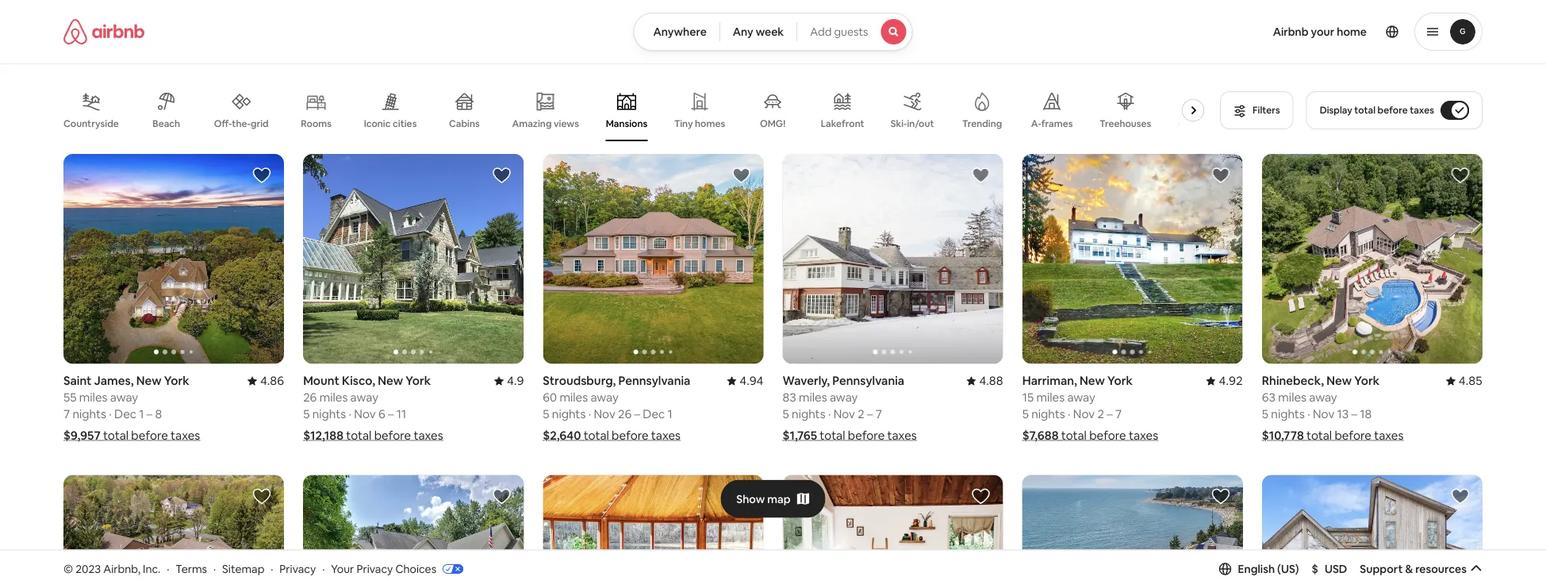 Task type: vqa. For each thing, say whether or not it's contained in the screenshot.


Task type: describe. For each thing, give the bounding box(es) containing it.
total inside waverly, pennsylvania 83 miles away 5 nights · nov 2 – 7 $1,765 total before taxes
[[820, 428, 846, 443]]

sitemap
[[222, 562, 265, 576]]

60
[[543, 389, 557, 405]]

add to wishlist: stroudsburg, pennsylvania image
[[732, 166, 751, 185]]

inc.
[[143, 562, 161, 576]]

new inside rhinebeck, new york 63 miles away 5 nights · nov 13 – 18 $10,778 total before taxes
[[1327, 373, 1352, 388]]

before inside the mount kisco, new york 26 miles away 5 nights · nov 6 – 11 $12,188 total before taxes
[[374, 428, 411, 443]]

mansions
[[606, 117, 648, 130]]

2 inside waverly, pennsylvania 83 miles away 5 nights · nov 2 – 7 $1,765 total before taxes
[[858, 406, 865, 422]]

beach
[[153, 117, 180, 130]]

taxes inside stroudsburg, pennsylvania 60 miles away 5 nights · nov 26 – dec 1 $2,640 total before taxes
[[651, 428, 681, 443]]

tiny homes
[[675, 117, 725, 130]]

stroudsburg, pennsylvania 60 miles away 5 nights · nov 26 – dec 1 $2,640 total before taxes
[[543, 373, 691, 443]]

away inside rhinebeck, new york 63 miles away 5 nights · nov 13 – 18 $10,778 total before taxes
[[1310, 389, 1338, 405]]

add to wishlist: clifton township, pennsylvania image
[[972, 487, 991, 506]]

york inside rhinebeck, new york 63 miles away 5 nights · nov 13 – 18 $10,778 total before taxes
[[1355, 373, 1380, 388]]

cities
[[393, 117, 417, 130]]

– inside saint james, new york 55 miles away 7 nights · dec 1 – 8 $9,957 total before taxes
[[147, 406, 153, 422]]

filters
[[1253, 104, 1281, 116]]

2 inside harriman, new york 15 miles away 5 nights · nov 2 – 7 $7,688 total before taxes
[[1098, 406, 1104, 422]]

pennsylvania for dec
[[619, 373, 691, 388]]

add guests
[[810, 25, 869, 39]]

york inside harriman, new york 15 miles away 5 nights · nov 2 – 7 $7,688 total before taxes
[[1108, 373, 1133, 388]]

$2,640
[[543, 428, 581, 443]]

nov inside the mount kisco, new york 26 miles away 5 nights · nov 6 – 11 $12,188 total before taxes
[[354, 406, 376, 422]]

· inside waverly, pennsylvania 83 miles away 5 nights · nov 2 – 7 $1,765 total before taxes
[[828, 406, 831, 422]]

nov inside waverly, pennsylvania 83 miles away 5 nights · nov 2 – 7 $1,765 total before taxes
[[834, 406, 855, 422]]

– inside the mount kisco, new york 26 miles away 5 nights · nov 6 – 11 $12,188 total before taxes
[[388, 406, 394, 422]]

pools
[[1219, 117, 1244, 130]]

taxes inside button
[[1410, 104, 1435, 116]]

4.85
[[1459, 373, 1483, 388]]

terms link
[[176, 562, 207, 576]]

· inside harriman, new york 15 miles away 5 nights · nov 2 – 7 $7,688 total before taxes
[[1068, 406, 1071, 422]]

· inside stroudsburg, pennsylvania 60 miles away 5 nights · nov 26 – dec 1 $2,640 total before taxes
[[589, 406, 591, 422]]

mount
[[303, 373, 339, 388]]

off-the-grid
[[214, 117, 269, 130]]

· inside the mount kisco, new york 26 miles away 5 nights · nov 6 – 11 $12,188 total before taxes
[[349, 406, 352, 422]]

· left privacy link at the bottom left
[[271, 562, 273, 576]]

any
[[733, 25, 754, 39]]

4.9
[[507, 373, 524, 388]]

nights inside saint james, new york 55 miles away 7 nights · dec 1 – 8 $9,957 total before taxes
[[73, 406, 106, 422]]

display
[[1320, 104, 1353, 116]]

away inside harriman, new york 15 miles away 5 nights · nov 2 – 7 $7,688 total before taxes
[[1068, 389, 1096, 405]]

any week
[[733, 25, 784, 39]]

show map button
[[721, 480, 826, 518]]

support
[[1360, 562, 1403, 576]]

iconic cities
[[364, 117, 417, 130]]

treehouses
[[1100, 117, 1152, 130]]

new inside harriman, new york 15 miles away 5 nights · nov 2 – 7 $7,688 total before taxes
[[1080, 373, 1105, 388]]

83
[[783, 389, 796, 405]]

add to wishlist: saint james, new york image
[[252, 166, 272, 185]]

amazing views
[[512, 117, 579, 130]]

$10,778
[[1262, 428, 1304, 443]]

taxes inside waverly, pennsylvania 83 miles away 5 nights · nov 2 – 7 $1,765 total before taxes
[[888, 428, 917, 443]]

4.86 out of 5 average rating image
[[248, 373, 284, 388]]

anywhere
[[653, 25, 707, 39]]

group containing off-the-grid
[[63, 79, 1244, 141]]

total inside saint james, new york 55 miles away 7 nights · dec 1 – 8 $9,957 total before taxes
[[103, 428, 129, 443]]

total inside the mount kisco, new york 26 miles away 5 nights · nov 6 – 11 $12,188 total before taxes
[[346, 428, 372, 443]]

· inside rhinebeck, new york 63 miles away 5 nights · nov 13 – 18 $10,778 total before taxes
[[1308, 406, 1311, 422]]

omg!
[[760, 117, 786, 130]]

4.86
[[260, 373, 284, 388]]

nov inside stroudsburg, pennsylvania 60 miles away 5 nights · nov 26 – dec 1 $2,640 total before taxes
[[594, 406, 616, 422]]

harriman,
[[1023, 373, 1077, 388]]

add to wishlist: middletown township, new jersey image
[[492, 487, 511, 506]]

home
[[1337, 25, 1367, 39]]

· right 'inc.'
[[167, 562, 169, 576]]

anywhere button
[[634, 13, 720, 51]]

total inside harriman, new york 15 miles away 5 nights · nov 2 – 7 $7,688 total before taxes
[[1062, 428, 1087, 443]]

away inside the mount kisco, new york 26 miles away 5 nights · nov 6 – 11 $12,188 total before taxes
[[350, 389, 379, 405]]

nov inside harriman, new york 15 miles away 5 nights · nov 2 – 7 $7,688 total before taxes
[[1074, 406, 1095, 422]]

the-
[[232, 117, 251, 130]]

miles inside waverly, pennsylvania 83 miles away 5 nights · nov 2 – 7 $1,765 total before taxes
[[799, 389, 827, 405]]

18
[[1360, 406, 1372, 422]]

dec inside stroudsburg, pennsylvania 60 miles away 5 nights · nov 26 – dec 1 $2,640 total before taxes
[[643, 406, 665, 422]]

airbnb your home
[[1273, 25, 1367, 39]]

english
[[1238, 562, 1275, 576]]

your privacy choices
[[331, 562, 437, 576]]

miles inside rhinebeck, new york 63 miles away 5 nights · nov 13 – 18 $10,778 total before taxes
[[1279, 389, 1307, 405]]

before inside harriman, new york 15 miles away 5 nights · nov 2 – 7 $7,688 total before taxes
[[1090, 428, 1127, 443]]

before inside stroudsburg, pennsylvania 60 miles away 5 nights · nov 26 – dec 1 $2,640 total before taxes
[[612, 428, 649, 443]]

choices
[[395, 562, 437, 576]]

1 inside saint james, new york 55 miles away 7 nights · dec 1 – 8 $9,957 total before taxes
[[139, 406, 144, 422]]

add to wishlist: east stroudsburg, pennsylvania image
[[1451, 487, 1470, 506]]

– inside harriman, new york 15 miles away 5 nights · nov 2 – 7 $7,688 total before taxes
[[1107, 406, 1113, 422]]

any week button
[[720, 13, 798, 51]]

trending
[[963, 117, 1002, 130]]

your
[[1311, 25, 1335, 39]]

add to wishlist: stratford, connecticut image
[[1212, 487, 1231, 506]]

james,
[[94, 373, 134, 388]]

miles inside the mount kisco, new york 26 miles away 5 nights · nov 6 – 11 $12,188 total before taxes
[[320, 389, 348, 405]]

$1,765
[[783, 428, 817, 443]]

usd
[[1325, 562, 1348, 576]]

sitemap link
[[222, 562, 265, 576]]

$9,957
[[63, 428, 101, 443]]

4.94
[[740, 373, 764, 388]]

mount kisco, new york 26 miles away 5 nights · nov 6 – 11 $12,188 total before taxes
[[303, 373, 443, 443]]

nights inside rhinebeck, new york 63 miles away 5 nights · nov 13 – 18 $10,778 total before taxes
[[1272, 406, 1305, 422]]

terms · sitemap · privacy ·
[[176, 562, 325, 576]]

13
[[1338, 406, 1349, 422]]

your privacy choices link
[[331, 562, 464, 577]]

11
[[397, 406, 406, 422]]

a-frames
[[1031, 117, 1073, 130]]

add to wishlist: harriman, new york image
[[1212, 166, 1231, 185]]

5 inside waverly, pennsylvania 83 miles away 5 nights · nov 2 – 7 $1,765 total before taxes
[[783, 406, 789, 422]]

waverly, pennsylvania 83 miles away 5 nights · nov 2 – 7 $1,765 total before taxes
[[783, 373, 917, 443]]

total inside stroudsburg, pennsylvania 60 miles away 5 nights · nov 26 – dec 1 $2,640 total before taxes
[[584, 428, 609, 443]]

©
[[63, 562, 73, 576]]

display total before taxes button
[[1307, 91, 1483, 129]]

© 2023 airbnb, inc. ·
[[63, 562, 169, 576]]

7 inside harriman, new york 15 miles away 5 nights · nov 2 – 7 $7,688 total before taxes
[[1116, 406, 1122, 422]]

4.94 out of 5 average rating image
[[727, 373, 764, 388]]

rhinebeck,
[[1262, 373, 1324, 388]]

kisco,
[[342, 373, 375, 388]]

taxes inside the mount kisco, new york 26 miles away 5 nights · nov 6 – 11 $12,188 total before taxes
[[414, 428, 443, 443]]

15
[[1023, 389, 1034, 405]]

a-
[[1031, 117, 1042, 130]]



Task type: locate. For each thing, give the bounding box(es) containing it.
3 miles from the left
[[799, 389, 827, 405]]

away up 13
[[1310, 389, 1338, 405]]

4 nov from the left
[[594, 406, 616, 422]]

5 inside stroudsburg, pennsylvania 60 miles away 5 nights · nov 26 – dec 1 $2,640 total before taxes
[[543, 406, 550, 422]]

total
[[1355, 104, 1376, 116], [103, 428, 129, 443], [346, 428, 372, 443], [820, 428, 846, 443], [1062, 428, 1087, 443], [584, 428, 609, 443], [1307, 428, 1332, 443]]

airbnb
[[1273, 25, 1309, 39]]

5 down 83
[[783, 406, 789, 422]]

1 horizontal spatial dec
[[643, 406, 665, 422]]

4 york from the left
[[1355, 373, 1380, 388]]

total right display
[[1355, 104, 1376, 116]]

·
[[109, 406, 112, 422], [349, 406, 352, 422], [828, 406, 831, 422], [1068, 406, 1071, 422], [589, 406, 591, 422], [1308, 406, 1311, 422], [167, 562, 169, 576], [213, 562, 216, 576], [271, 562, 273, 576], [322, 562, 325, 576]]

6 nights from the left
[[1272, 406, 1305, 422]]

guests
[[834, 25, 869, 39]]

away inside stroudsburg, pennsylvania 60 miles away 5 nights · nov 26 – dec 1 $2,640 total before taxes
[[591, 389, 619, 405]]

new right 'kisco,'
[[378, 373, 403, 388]]

show
[[737, 492, 765, 506]]

airbnb,
[[103, 562, 140, 576]]

26 inside the mount kisco, new york 26 miles away 5 nights · nov 6 – 11 $12,188 total before taxes
[[303, 389, 317, 405]]

1
[[139, 406, 144, 422], [668, 406, 673, 422]]

tiny
[[675, 117, 693, 130]]

0 horizontal spatial amazing
[[512, 117, 552, 130]]

$12,188
[[303, 428, 344, 443]]

55
[[63, 389, 77, 405]]

away down the waverly,
[[830, 389, 858, 405]]

before
[[1378, 104, 1408, 116], [131, 428, 168, 443], [374, 428, 411, 443], [848, 428, 885, 443], [1090, 428, 1127, 443], [612, 428, 649, 443], [1335, 428, 1372, 443]]

2 1 from the left
[[668, 406, 673, 422]]

taxes inside harriman, new york 15 miles away 5 nights · nov 2 – 7 $7,688 total before taxes
[[1129, 428, 1159, 443]]

3 nights from the left
[[792, 406, 826, 422]]

york up '11'
[[406, 373, 431, 388]]

&
[[1406, 562, 1413, 576]]

4.88 out of 5 average rating image
[[967, 373, 1004, 388]]

1 horizontal spatial pennsylvania
[[833, 373, 905, 388]]

lakefront
[[821, 117, 865, 130]]

pennsylvania inside stroudsburg, pennsylvania 60 miles away 5 nights · nov 26 – dec 1 $2,640 total before taxes
[[619, 373, 691, 388]]

2 horizontal spatial 7
[[1116, 406, 1122, 422]]

york inside the mount kisco, new york 26 miles away 5 nights · nov 6 – 11 $12,188 total before taxes
[[406, 373, 431, 388]]

3 5 from the left
[[1023, 406, 1029, 422]]

support & resources
[[1360, 562, 1467, 576]]

2 nov from the left
[[834, 406, 855, 422]]

cabins
[[449, 117, 480, 130]]

· left your
[[322, 562, 325, 576]]

2 nights from the left
[[312, 406, 346, 422]]

miles down the harriman,
[[1037, 389, 1065, 405]]

5 down 63
[[1262, 406, 1269, 422]]

1 pennsylvania from the left
[[833, 373, 905, 388]]

show map
[[737, 492, 791, 506]]

waverly,
[[783, 373, 830, 388]]

4.85 out of 5 average rating image
[[1446, 373, 1483, 388]]

add guests button
[[797, 13, 913, 51]]

– inside rhinebeck, new york 63 miles away 5 nights · nov 13 – 18 $10,778 total before taxes
[[1352, 406, 1358, 422]]

ski-in/out
[[891, 117, 935, 130]]

$ usd
[[1312, 562, 1348, 576]]

2 new from the left
[[378, 373, 403, 388]]

total right $1,765
[[820, 428, 846, 443]]

5 inside harriman, new york 15 miles away 5 nights · nov 2 – 7 $7,688 total before taxes
[[1023, 406, 1029, 422]]

off-
[[214, 117, 232, 130]]

1 horizontal spatial 26
[[618, 406, 632, 422]]

2 5 from the left
[[783, 406, 789, 422]]

26 inside stroudsburg, pennsylvania 60 miles away 5 nights · nov 26 – dec 1 $2,640 total before taxes
[[618, 406, 632, 422]]

york right 'james,'
[[164, 373, 189, 388]]

None search field
[[634, 13, 913, 51]]

away down 'james,'
[[110, 389, 138, 405]]

0 horizontal spatial dec
[[114, 406, 137, 422]]

pennsylvania inside waverly, pennsylvania 83 miles away 5 nights · nov 2 – 7 $1,765 total before taxes
[[833, 373, 905, 388]]

4 away from the left
[[1068, 389, 1096, 405]]

5 miles from the left
[[560, 389, 588, 405]]

6 miles from the left
[[1279, 389, 1307, 405]]

3 away from the left
[[830, 389, 858, 405]]

miles inside stroudsburg, pennsylvania 60 miles away 5 nights · nov 26 – dec 1 $2,640 total before taxes
[[560, 389, 588, 405]]

1 miles from the left
[[79, 389, 107, 405]]

2 2 from the left
[[1098, 406, 1104, 422]]

homes
[[695, 117, 725, 130]]

1 privacy from the left
[[280, 562, 316, 576]]

saint
[[63, 373, 92, 388]]

–
[[147, 406, 153, 422], [388, 406, 394, 422], [867, 406, 873, 422], [1107, 406, 1113, 422], [634, 406, 640, 422], [1352, 406, 1358, 422]]

1 horizontal spatial 2
[[1098, 406, 1104, 422]]

york up the 18
[[1355, 373, 1380, 388]]

5 nov from the left
[[1313, 406, 1335, 422]]

add to wishlist: long pond, pennsylvania image
[[252, 487, 272, 506]]

miles
[[79, 389, 107, 405], [320, 389, 348, 405], [799, 389, 827, 405], [1037, 389, 1065, 405], [560, 389, 588, 405], [1279, 389, 1307, 405]]

$7,688
[[1023, 428, 1059, 443]]

· left 13
[[1308, 406, 1311, 422]]

6 away from the left
[[1310, 389, 1338, 405]]

5 nights from the left
[[552, 406, 586, 422]]

before down '11'
[[374, 428, 411, 443]]

0 horizontal spatial pennsylvania
[[619, 373, 691, 388]]

privacy left your
[[280, 562, 316, 576]]

1 york from the left
[[164, 373, 189, 388]]

week
[[756, 25, 784, 39]]

ski-
[[891, 117, 907, 130]]

nights inside harriman, new york 15 miles away 5 nights · nov 2 – 7 $7,688 total before taxes
[[1032, 406, 1066, 422]]

total right $10,778
[[1307, 428, 1332, 443]]

0 horizontal spatial 1
[[139, 406, 144, 422]]

· down the harriman,
[[1068, 406, 1071, 422]]

iconic
[[364, 117, 391, 130]]

2 miles from the left
[[320, 389, 348, 405]]

1 horizontal spatial 7
[[876, 406, 882, 422]]

1 5 from the left
[[303, 406, 310, 422]]

miles down mount
[[320, 389, 348, 405]]

3 nov from the left
[[1074, 406, 1095, 422]]

rooms
[[301, 117, 332, 130]]

2 away from the left
[[350, 389, 379, 405]]

english (us) button
[[1219, 562, 1300, 576]]

new right the harriman,
[[1080, 373, 1105, 388]]

amazing left pools
[[1177, 117, 1217, 130]]

map
[[768, 492, 791, 506]]

1 new from the left
[[136, 373, 162, 388]]

· left 6
[[349, 406, 352, 422]]

add to wishlist: waverly, pennsylvania image
[[972, 166, 991, 185]]

2 pennsylvania from the left
[[619, 373, 691, 388]]

frames
[[1042, 117, 1073, 130]]

support & resources button
[[1360, 562, 1483, 576]]

total inside button
[[1355, 104, 1376, 116]]

1 inside stroudsburg, pennsylvania 60 miles away 5 nights · nov 26 – dec 1 $2,640 total before taxes
[[668, 406, 673, 422]]

1 7 from the left
[[63, 406, 70, 422]]

1 2 from the left
[[858, 406, 865, 422]]

dec inside saint james, new york 55 miles away 7 nights · dec 1 – 8 $9,957 total before taxes
[[114, 406, 137, 422]]

4 miles from the left
[[1037, 389, 1065, 405]]

1 horizontal spatial privacy
[[357, 562, 393, 576]]

pennsylvania right stroudsburg, at the bottom of page
[[619, 373, 691, 388]]

new inside the mount kisco, new york 26 miles away 5 nights · nov 6 – 11 $12,188 total before taxes
[[378, 373, 403, 388]]

3 7 from the left
[[1116, 406, 1122, 422]]

away down 'kisco,'
[[350, 389, 379, 405]]

views
[[554, 117, 579, 130]]

5 away from the left
[[591, 389, 619, 405]]

countryside
[[63, 117, 119, 130]]

miles down saint
[[79, 389, 107, 405]]

· inside saint james, new york 55 miles away 7 nights · dec 1 – 8 $9,957 total before taxes
[[109, 406, 112, 422]]

stroudsburg,
[[543, 373, 616, 388]]

away
[[110, 389, 138, 405], [350, 389, 379, 405], [830, 389, 858, 405], [1068, 389, 1096, 405], [591, 389, 619, 405], [1310, 389, 1338, 405]]

amazing pools
[[1177, 117, 1244, 130]]

total right $9,957
[[103, 428, 129, 443]]

– inside stroudsburg, pennsylvania 60 miles away 5 nights · nov 26 – dec 1 $2,640 total before taxes
[[634, 406, 640, 422]]

before down 8
[[131, 428, 168, 443]]

0 horizontal spatial 2
[[858, 406, 865, 422]]

before right display
[[1378, 104, 1408, 116]]

– inside waverly, pennsylvania 83 miles away 5 nights · nov 2 – 7 $1,765 total before taxes
[[867, 406, 873, 422]]

total right $12,188
[[346, 428, 372, 443]]

before inside saint james, new york 55 miles away 7 nights · dec 1 – 8 $9,957 total before taxes
[[131, 428, 168, 443]]

2 7 from the left
[[876, 406, 882, 422]]

1 nov from the left
[[354, 406, 376, 422]]

1 dec from the left
[[114, 406, 137, 422]]

5 inside rhinebeck, new york 63 miles away 5 nights · nov 13 – 18 $10,778 total before taxes
[[1262, 406, 1269, 422]]

miles inside harriman, new york 15 miles away 5 nights · nov 2 – 7 $7,688 total before taxes
[[1037, 389, 1065, 405]]

before right $1,765
[[848, 428, 885, 443]]

3 new from the left
[[1080, 373, 1105, 388]]

$
[[1312, 562, 1319, 576]]

grid
[[251, 117, 269, 130]]

harriman, new york 15 miles away 5 nights · nov 2 – 7 $7,688 total before taxes
[[1023, 373, 1159, 443]]

2 – from the left
[[388, 406, 394, 422]]

· down 'james,'
[[109, 406, 112, 422]]

amazing
[[512, 117, 552, 130], [1177, 117, 1217, 130]]

before right $7,688
[[1090, 428, 1127, 443]]

amazing for amazing views
[[512, 117, 552, 130]]

6 – from the left
[[1352, 406, 1358, 422]]

away down the harriman,
[[1068, 389, 1096, 405]]

total right $7,688
[[1062, 428, 1087, 443]]

2 dec from the left
[[643, 406, 665, 422]]

new up 13
[[1327, 373, 1352, 388]]

taxes
[[1410, 104, 1435, 116], [171, 428, 200, 443], [414, 428, 443, 443], [888, 428, 917, 443], [1129, 428, 1159, 443], [651, 428, 681, 443], [1375, 428, 1404, 443]]

away down stroudsburg, at the bottom of page
[[591, 389, 619, 405]]

(us)
[[1278, 562, 1300, 576]]

4 – from the left
[[1107, 406, 1113, 422]]

new up 8
[[136, 373, 162, 388]]

nights inside the mount kisco, new york 26 miles away 5 nights · nov 6 – 11 $12,188 total before taxes
[[312, 406, 346, 422]]

taxes inside saint james, new york 55 miles away 7 nights · dec 1 – 8 $9,957 total before taxes
[[171, 428, 200, 443]]

4.92 out of 5 average rating image
[[1207, 373, 1243, 388]]

group
[[63, 79, 1244, 141], [63, 154, 284, 364], [303, 154, 524, 364], [543, 154, 764, 364], [783, 154, 1004, 364], [1023, 154, 1243, 364], [1262, 154, 1483, 364], [63, 475, 284, 588], [303, 475, 524, 588], [543, 475, 764, 588], [783, 475, 1004, 588], [1023, 475, 1243, 588], [1262, 475, 1483, 588]]

pennsylvania for 7
[[833, 373, 905, 388]]

before right $2,640
[[612, 428, 649, 443]]

1 horizontal spatial 1
[[668, 406, 673, 422]]

nov inside rhinebeck, new york 63 miles away 5 nights · nov 13 – 18 $10,778 total before taxes
[[1313, 406, 1335, 422]]

nights up $9,957
[[73, 406, 106, 422]]

add to wishlist: rhinebeck, new york image
[[1451, 166, 1470, 185]]

1 away from the left
[[110, 389, 138, 405]]

nights up $1,765
[[792, 406, 826, 422]]

5
[[303, 406, 310, 422], [783, 406, 789, 422], [1023, 406, 1029, 422], [543, 406, 550, 422], [1262, 406, 1269, 422]]

york right the harriman,
[[1108, 373, 1133, 388]]

7 inside waverly, pennsylvania 83 miles away 5 nights · nov 2 – 7 $1,765 total before taxes
[[876, 406, 882, 422]]

york inside saint james, new york 55 miles away 7 nights · dec 1 – 8 $9,957 total before taxes
[[164, 373, 189, 388]]

pennsylvania right the waverly,
[[833, 373, 905, 388]]

0 horizontal spatial privacy
[[280, 562, 316, 576]]

nov
[[354, 406, 376, 422], [834, 406, 855, 422], [1074, 406, 1095, 422], [594, 406, 616, 422], [1313, 406, 1335, 422]]

3 – from the left
[[867, 406, 873, 422]]

add to wishlist: narrowsburg, new york image
[[732, 487, 751, 506]]

· down stroudsburg, at the bottom of page
[[589, 406, 591, 422]]

before down 13
[[1335, 428, 1372, 443]]

4.92
[[1219, 373, 1243, 388]]

2 privacy from the left
[[357, 562, 393, 576]]

nights inside stroudsburg, pennsylvania 60 miles away 5 nights · nov 26 – dec 1 $2,640 total before taxes
[[552, 406, 586, 422]]

4.9 out of 5 average rating image
[[494, 373, 524, 388]]

display total before taxes
[[1320, 104, 1435, 116]]

away inside saint james, new york 55 miles away 7 nights · dec 1 – 8 $9,957 total before taxes
[[110, 389, 138, 405]]

taxes inside rhinebeck, new york 63 miles away 5 nights · nov 13 – 18 $10,778 total before taxes
[[1375, 428, 1404, 443]]

5 inside the mount kisco, new york 26 miles away 5 nights · nov 6 – 11 $12,188 total before taxes
[[303, 406, 310, 422]]

none search field containing anywhere
[[634, 13, 913, 51]]

7 inside saint james, new york 55 miles away 7 nights · dec 1 – 8 $9,957 total before taxes
[[63, 406, 70, 422]]

before inside waverly, pennsylvania 83 miles away 5 nights · nov 2 – 7 $1,765 total before taxes
[[848, 428, 885, 443]]

2 york from the left
[[406, 373, 431, 388]]

privacy inside your privacy choices link
[[357, 562, 393, 576]]

5 down 15 at right
[[1023, 406, 1029, 422]]

2023
[[76, 562, 101, 576]]

· down the waverly,
[[828, 406, 831, 422]]

6
[[378, 406, 385, 422]]

3 york from the left
[[1108, 373, 1133, 388]]

1 1 from the left
[[139, 406, 144, 422]]

add
[[810, 25, 832, 39]]

amazing left views
[[512, 117, 552, 130]]

dec
[[114, 406, 137, 422], [643, 406, 665, 422]]

saint james, new york 55 miles away 7 nights · dec 1 – 8 $9,957 total before taxes
[[63, 373, 200, 443]]

4 nights from the left
[[1032, 406, 1066, 422]]

4 5 from the left
[[543, 406, 550, 422]]

total inside rhinebeck, new york 63 miles away 5 nights · nov 13 – 18 $10,778 total before taxes
[[1307, 428, 1332, 443]]

0 vertical spatial 26
[[303, 389, 317, 405]]

63
[[1262, 389, 1276, 405]]

resources
[[1416, 562, 1467, 576]]

5 up $12,188
[[303, 406, 310, 422]]

· right terms link
[[213, 562, 216, 576]]

nights up $7,688
[[1032, 406, 1066, 422]]

5 5 from the left
[[1262, 406, 1269, 422]]

before inside rhinebeck, new york 63 miles away 5 nights · nov 13 – 18 $10,778 total before taxes
[[1335, 428, 1372, 443]]

miles down stroudsburg, at the bottom of page
[[560, 389, 588, 405]]

privacy link
[[280, 562, 316, 576]]

amazing for amazing pools
[[1177, 117, 1217, 130]]

nights up $2,640
[[552, 406, 586, 422]]

your
[[331, 562, 354, 576]]

0 horizontal spatial 7
[[63, 406, 70, 422]]

away inside waverly, pennsylvania 83 miles away 5 nights · nov 2 – 7 $1,765 total before taxes
[[830, 389, 858, 405]]

new
[[136, 373, 162, 388], [378, 373, 403, 388], [1080, 373, 1105, 388], [1327, 373, 1352, 388]]

privacy right your
[[357, 562, 393, 576]]

miles down the waverly,
[[799, 389, 827, 405]]

rhinebeck, new york 63 miles away 5 nights · nov 13 – 18 $10,778 total before taxes
[[1262, 373, 1404, 443]]

miles inside saint james, new york 55 miles away 7 nights · dec 1 – 8 $9,957 total before taxes
[[79, 389, 107, 405]]

4.88
[[980, 373, 1004, 388]]

1 – from the left
[[147, 406, 153, 422]]

miles down rhinebeck,
[[1279, 389, 1307, 405]]

1 vertical spatial 26
[[618, 406, 632, 422]]

0 horizontal spatial 26
[[303, 389, 317, 405]]

8
[[155, 406, 162, 422]]

profile element
[[932, 0, 1483, 63]]

4 new from the left
[[1327, 373, 1352, 388]]

add to wishlist: mount kisco, new york image
[[492, 166, 511, 185]]

5 down 60
[[543, 406, 550, 422]]

york
[[164, 373, 189, 388], [406, 373, 431, 388], [1108, 373, 1133, 388], [1355, 373, 1380, 388]]

nights up $12,188
[[312, 406, 346, 422]]

1 nights from the left
[[73, 406, 106, 422]]

total right $2,640
[[584, 428, 609, 443]]

nights inside waverly, pennsylvania 83 miles away 5 nights · nov 2 – 7 $1,765 total before taxes
[[792, 406, 826, 422]]

nights up $10,778
[[1272, 406, 1305, 422]]

5 – from the left
[[634, 406, 640, 422]]

in/out
[[907, 117, 935, 130]]

new inside saint james, new york 55 miles away 7 nights · dec 1 – 8 $9,957 total before taxes
[[136, 373, 162, 388]]

1 horizontal spatial amazing
[[1177, 117, 1217, 130]]

before inside button
[[1378, 104, 1408, 116]]



